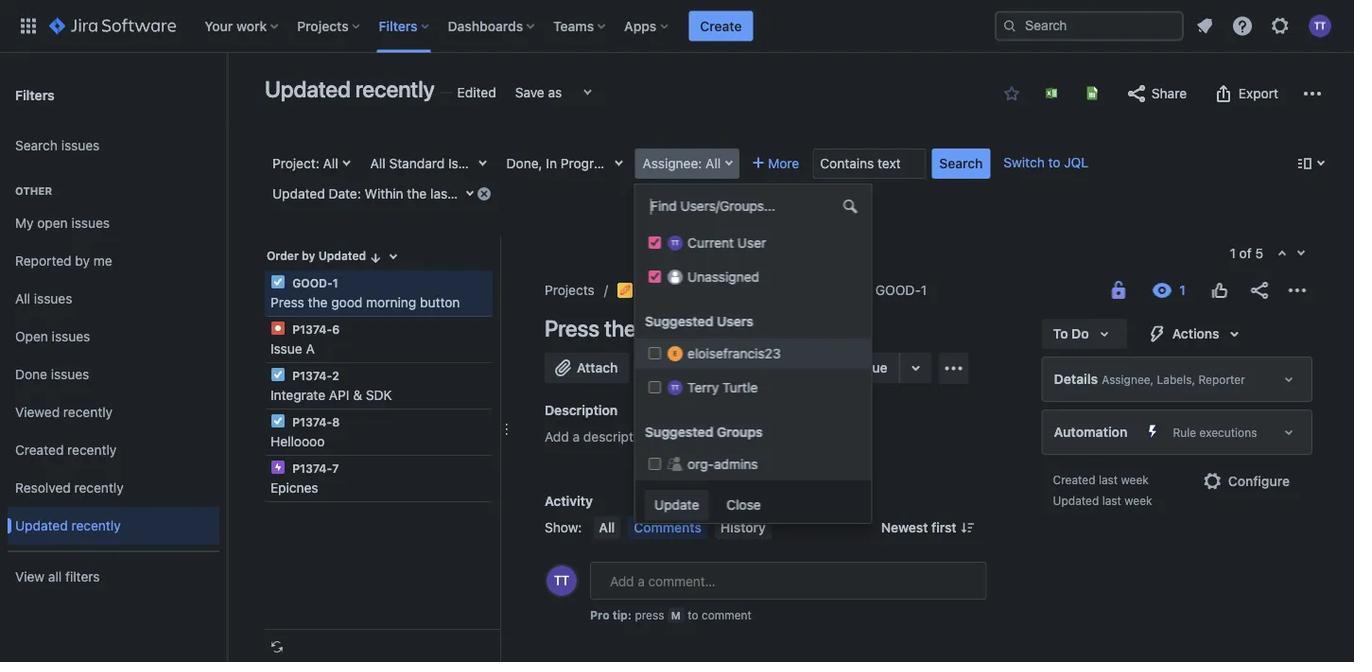 Task type: describe. For each thing, give the bounding box(es) containing it.
updated date: within the last 1 week
[[273, 186, 497, 202]]

terry
[[688, 380, 719, 396]]

0 horizontal spatial good-1
[[290, 276, 338, 290]]

executions
[[1200, 426, 1258, 439]]

viewed recently
[[15, 405, 113, 420]]

comment
[[702, 608, 752, 622]]

teams button
[[548, 11, 613, 41]]

1 task from the left
[[576, 156, 604, 171]]

all inside button
[[599, 520, 615, 536]]

projects for projects link
[[545, 282, 595, 298]]

1 horizontal spatial good-1
[[876, 282, 928, 298]]

suggested groups
[[645, 424, 763, 440]]

resolved recently link
[[8, 469, 220, 507]]

my
[[15, 215, 34, 231]]

me
[[93, 253, 112, 269]]

1 horizontal spatial to
[[1049, 155, 1061, 170]]

updated inside other group
[[15, 518, 68, 534]]

all issues link
[[8, 280, 220, 318]]

link issue
[[826, 360, 888, 376]]

created last week updated last week
[[1054, 473, 1153, 507]]

task image for integrate api & sdk
[[271, 367, 286, 382]]

admins
[[714, 457, 758, 472]]

created for created last week updated last week
[[1054, 473, 1096, 486]]

search image
[[1003, 18, 1018, 34]]

updated recently inside other group
[[15, 518, 121, 534]]

2 types, from the left
[[643, 156, 683, 171]]

do inside dropdown button
[[1072, 326, 1090, 342]]

help image
[[1232, 15, 1255, 37]]

sidebar navigation image
[[206, 76, 248, 114]]

apps
[[625, 18, 657, 34]]

Add a comment… field
[[590, 562, 987, 600]]

actions
[[1173, 326, 1220, 342]]

0 vertical spatial week
[[466, 186, 497, 202]]

0 horizontal spatial good
[[331, 295, 363, 310]]

menu bar containing all
[[590, 517, 776, 539]]

close link
[[717, 491, 770, 521]]

last for the
[[431, 186, 452, 202]]

export button
[[1204, 79, 1289, 109]]

2 task from the left
[[791, 156, 818, 171]]

press
[[635, 608, 665, 622]]

project: all
[[273, 156, 338, 171]]

search issues
[[15, 138, 100, 153]]

filters inside popup button
[[379, 18, 418, 34]]

1 horizontal spatial button
[[783, 315, 848, 342]]

details
[[1055, 371, 1099, 387]]

current user
[[688, 235, 766, 251]]

share link
[[1117, 79, 1197, 109]]

progress,
[[561, 156, 619, 171]]

created recently link
[[8, 431, 220, 469]]

assignee,
[[1102, 373, 1154, 386]]

your work button
[[199, 11, 286, 41]]

recently for created recently link
[[67, 442, 117, 458]]

p1374-7
[[290, 462, 339, 475]]

automation
[[1055, 424, 1128, 440]]

automation element
[[1042, 410, 1313, 455]]

0 horizontal spatial press
[[271, 295, 304, 310]]

settings image
[[1270, 15, 1292, 37]]

attach
[[577, 360, 618, 376]]

org-admins
[[688, 457, 758, 472]]

7
[[332, 462, 339, 475]]

by for reported
[[75, 253, 90, 269]]

1 of 5
[[1231, 246, 1264, 261]]

add a description...
[[545, 429, 664, 445]]

project:
[[273, 156, 320, 171]]

0 horizontal spatial button
[[420, 295, 460, 310]]

view all filters
[[15, 569, 100, 585]]

0 horizontal spatial good-
[[293, 276, 333, 290]]

not available - this is the first issue image
[[1275, 247, 1291, 262]]

do inside dropdown button
[[834, 156, 851, 171]]

current
[[688, 235, 734, 251]]

newest first
[[882, 520, 957, 536]]

1 down order by updated link
[[333, 276, 338, 290]]

users
[[717, 314, 754, 329]]

more
[[769, 156, 800, 171]]

all
[[48, 569, 62, 585]]

open issues link
[[8, 318, 220, 356]]

newest first image
[[961, 520, 976, 536]]

link web pages and more image
[[905, 357, 928, 379]]

configure
[[1229, 474, 1291, 489]]

Find Users/Groups... field
[[645, 193, 863, 220]]

goodmorning link
[[618, 279, 724, 302]]

your
[[205, 18, 233, 34]]

rule
[[1174, 426, 1197, 439]]

integrate api & sdk
[[271, 387, 392, 403]]

0 horizontal spatial filters
[[15, 87, 55, 102]]

6
[[332, 323, 340, 336]]

show:
[[545, 520, 582, 536]]

description...
[[584, 429, 664, 445]]

search for search
[[940, 156, 983, 171]]

work
[[237, 18, 267, 34]]

vote options: no one has voted for this issue yet. image
[[1209, 279, 1232, 302]]

suggested for suggested users
[[645, 314, 713, 329]]

view
[[15, 569, 45, 585]]

1 left 'remove criteria' icon
[[456, 186, 462, 202]]

my open issues
[[15, 215, 110, 231]]

search issues link
[[8, 127, 220, 165]]

all standard issue types,                                 all sub-task issue types,                                 bug,                                 epic,                                 story,                                 task button
[[363, 149, 818, 179]]

search for search issues
[[15, 138, 58, 153]]

history
[[721, 520, 766, 536]]

by for order
[[302, 249, 315, 263]]

1 horizontal spatial issue
[[448, 156, 480, 171]]

issues for search issues
[[61, 138, 100, 153]]

0 horizontal spatial issue
[[271, 341, 302, 357]]

attach button
[[545, 353, 630, 383]]

epic image
[[271, 460, 286, 475]]

created for created recently
[[15, 442, 64, 458]]

close
[[727, 497, 761, 513]]

suggested users
[[645, 314, 754, 329]]

pro tip: press m to comment
[[590, 608, 752, 622]]

pro
[[590, 608, 610, 622]]

view all filters link
[[8, 558, 220, 596]]

2 vertical spatial the
[[604, 315, 637, 342]]

1 vertical spatial last
[[1099, 473, 1119, 486]]

terry turtle
[[688, 380, 758, 396]]

order by updated link
[[265, 244, 385, 267]]

sub-
[[547, 156, 576, 171]]

epicnes
[[271, 480, 319, 496]]

helloooo
[[271, 434, 325, 449]]

switch to jql
[[1004, 155, 1089, 170]]

updated inside created last week updated last week
[[1054, 494, 1100, 507]]

a for description...
[[573, 429, 580, 445]]

tip:
[[613, 608, 632, 622]]

0 horizontal spatial the
[[308, 295, 328, 310]]

projects button
[[292, 11, 368, 41]]

1 horizontal spatial good-
[[876, 282, 922, 298]]

child
[[709, 360, 739, 376]]

copy link to issue image
[[924, 282, 939, 297]]

Search issues using keywords text field
[[813, 149, 927, 179]]

newest first button
[[870, 517, 987, 539]]

other group
[[8, 165, 220, 551]]

updated recently link
[[8, 507, 220, 545]]

description
[[545, 403, 618, 418]]

epic,
[[718, 156, 748, 171]]

a for child
[[698, 360, 705, 376]]

issue inside add a child issue button
[[742, 360, 775, 376]]

story,
[[752, 156, 787, 171]]



Task type: locate. For each thing, give the bounding box(es) containing it.
1 vertical spatial search
[[940, 156, 983, 171]]

details assignee, labels, reporter
[[1055, 371, 1246, 387]]

details element
[[1042, 357, 1313, 402]]

1 horizontal spatial good
[[641, 315, 692, 342]]

0 vertical spatial the
[[407, 186, 427, 202]]

1 horizontal spatial projects
[[545, 282, 595, 298]]

next issue 'p1374-6' ( type 'j' ) image
[[1294, 246, 1310, 261]]

good- left copy link to issue image at top
[[876, 282, 922, 298]]

to do button
[[1042, 319, 1128, 349]]

all standard issue types,                                 all sub-task issue types,                                 bug,                                 epic,                                 story,                                 task
[[371, 156, 818, 171]]

0 horizontal spatial a
[[573, 429, 580, 445]]

api
[[329, 387, 350, 403]]

issue up turtle
[[742, 360, 775, 376]]

p1374-
[[293, 323, 332, 336], [293, 369, 332, 382], [293, 415, 332, 429], [293, 462, 332, 475]]

2 p1374- from the top
[[293, 369, 332, 382]]

a inside button
[[698, 360, 705, 376]]

1 task image from the top
[[271, 274, 286, 290]]

switch
[[1004, 155, 1045, 170]]

0 vertical spatial last
[[431, 186, 452, 202]]

0 horizontal spatial issue
[[742, 360, 775, 376]]

0 vertical spatial press the good morning button
[[271, 295, 460, 310]]

projects
[[297, 18, 349, 34], [545, 282, 595, 298]]

remove criteria image
[[477, 186, 492, 201]]

1 vertical spatial projects
[[545, 282, 595, 298]]

configure link
[[1191, 466, 1302, 497]]

2 horizontal spatial issue
[[607, 156, 639, 171]]

2 vertical spatial last
[[1103, 494, 1122, 507]]

1 suggested from the top
[[645, 314, 713, 329]]

groups
[[717, 424, 763, 440]]

p1374- for helloooo
[[293, 415, 332, 429]]

open
[[15, 329, 48, 345]]

1 horizontal spatial filters
[[379, 18, 418, 34]]

search up the other at the top left
[[15, 138, 58, 153]]

updated down project:
[[273, 186, 325, 202]]

1 horizontal spatial press the good morning button
[[545, 315, 848, 342]]

0 vertical spatial to
[[816, 156, 830, 171]]

3 p1374- from the top
[[293, 415, 332, 429]]

edited
[[458, 85, 496, 100]]

in
[[546, 156, 557, 171]]

2 issue from the left
[[855, 360, 888, 376]]

1 horizontal spatial morning
[[697, 315, 779, 342]]

created inside created recently link
[[15, 442, 64, 458]]

appswitcher icon image
[[17, 15, 40, 37]]

1 vertical spatial do
[[1072, 326, 1090, 342]]

1 horizontal spatial press
[[545, 315, 600, 342]]

p1374- up integrate on the left bottom of the page
[[293, 369, 332, 382]]

the down standard
[[407, 186, 427, 202]]

date:
[[329, 186, 361, 202]]

reporter
[[1199, 373, 1246, 386]]

within
[[365, 186, 404, 202]]

0 horizontal spatial press the good morning button
[[271, 295, 460, 310]]

labels,
[[1158, 373, 1196, 386]]

primary element
[[11, 0, 995, 53]]

1 horizontal spatial issue
[[855, 360, 888, 376]]

unassigned
[[688, 269, 759, 285]]

jql
[[1065, 155, 1089, 170]]

updated down resolved
[[15, 518, 68, 534]]

1 horizontal spatial task
[[791, 156, 818, 171]]

by
[[302, 249, 315, 263], [75, 253, 90, 269]]

issue down bug image
[[271, 341, 302, 357]]

resolved
[[15, 480, 71, 496]]

done,
[[507, 156, 543, 171]]

a down description
[[573, 429, 580, 445]]

done,                                 in progress,                                 launch ready,                                 launched,                                 test,                                 to do
[[507, 156, 851, 171]]

banner containing your work
[[0, 0, 1355, 53]]

1 vertical spatial task image
[[271, 367, 286, 382]]

1 horizontal spatial the
[[407, 186, 427, 202]]

1 p1374- from the top
[[293, 323, 332, 336]]

press down projects link
[[545, 315, 600, 342]]

0 vertical spatial task image
[[271, 274, 286, 290]]

morning down small icon
[[366, 295, 417, 310]]

p1374- up "epicnes" on the bottom
[[293, 462, 332, 475]]

viewed recently link
[[8, 394, 220, 431]]

updated down projects popup button
[[265, 76, 351, 102]]

press the good morning button
[[271, 295, 460, 310], [545, 315, 848, 342]]

banner
[[0, 0, 1355, 53]]

1 left of
[[1231, 246, 1237, 261]]

the up p1374-6
[[308, 295, 328, 310]]

0 horizontal spatial by
[[75, 253, 90, 269]]

1 vertical spatial filters
[[15, 87, 55, 102]]

1 horizontal spatial a
[[698, 360, 705, 376]]

task image for press the good morning button
[[271, 274, 286, 290]]

recently up created recently
[[63, 405, 113, 420]]

recently down filters popup button
[[355, 76, 435, 102]]

0 vertical spatial suggested
[[645, 314, 713, 329]]

jira software image
[[49, 15, 176, 37], [49, 15, 176, 37]]

1 horizontal spatial do
[[1072, 326, 1090, 342]]

issues for all issues
[[34, 291, 72, 307]]

add down description
[[545, 429, 569, 445]]

1 vertical spatial to
[[1054, 326, 1069, 342]]

filters up search issues
[[15, 87, 55, 102]]

created
[[15, 442, 64, 458], [1054, 473, 1096, 486]]

order by updated
[[267, 249, 366, 263]]

1 horizontal spatial updated recently
[[265, 76, 435, 102]]

0 vertical spatial morning
[[366, 295, 417, 310]]

to right test,
[[816, 156, 830, 171]]

a up terry
[[698, 360, 705, 376]]

1 vertical spatial button
[[783, 315, 848, 342]]

0 horizontal spatial do
[[834, 156, 851, 171]]

0 horizontal spatial to
[[688, 608, 699, 622]]

good- down order by updated
[[293, 276, 333, 290]]

add for add a child issue
[[669, 360, 694, 376]]

filters right projects popup button
[[379, 18, 418, 34]]

1 vertical spatial created
[[1054, 473, 1096, 486]]

2 vertical spatial week
[[1125, 494, 1153, 507]]

profile image of terry turtle image
[[547, 566, 577, 596]]

2 horizontal spatial the
[[604, 315, 637, 342]]

0 horizontal spatial projects
[[297, 18, 349, 34]]

share image
[[1249, 279, 1272, 302]]

p1374- for integrate api & sdk
[[293, 369, 332, 382]]

press the good morning button down "goodmorning"
[[545, 315, 848, 342]]

task image down order
[[271, 274, 286, 290]]

0 vertical spatial search
[[15, 138, 58, 153]]

created inside created last week updated last week
[[1054, 473, 1096, 486]]

viewed
[[15, 405, 60, 420]]

add for add a description...
[[545, 429, 569, 445]]

small image
[[368, 250, 383, 265]]

p1374- up a
[[293, 323, 332, 336]]

resolved recently
[[15, 480, 124, 496]]

0 vertical spatial do
[[834, 156, 851, 171]]

your profile and settings image
[[1310, 15, 1332, 37]]

1 horizontal spatial created
[[1054, 473, 1096, 486]]

more button
[[746, 149, 807, 179]]

issues for done issues
[[51, 367, 89, 382]]

1 horizontal spatial add
[[669, 360, 694, 376]]

0 vertical spatial filters
[[379, 18, 418, 34]]

notifications image
[[1194, 15, 1217, 37]]

suggested users element
[[635, 339, 872, 405]]

recently down viewed recently link
[[67, 442, 117, 458]]

turtle
[[723, 380, 758, 396]]

projects link
[[545, 279, 595, 302]]

0 vertical spatial created
[[15, 442, 64, 458]]

m
[[672, 609, 681, 622]]

p1374- for epicnes
[[293, 462, 332, 475]]

good down goodmorning 'link'
[[641, 315, 692, 342]]

created down the automation
[[1054, 473, 1096, 486]]

last for updated
[[1103, 494, 1122, 507]]

add app image
[[943, 357, 966, 380]]

search button
[[932, 149, 991, 179]]

suggested for suggested groups
[[645, 424, 713, 440]]

2 task image from the top
[[271, 367, 286, 382]]

bug image
[[271, 321, 286, 336]]

None checkbox
[[649, 237, 661, 249], [649, 347, 661, 360], [649, 237, 661, 249], [649, 347, 661, 360]]

actions button
[[1135, 319, 1258, 349]]

0 vertical spatial button
[[420, 295, 460, 310]]

eloisefrancis23
[[688, 346, 781, 361]]

1 vertical spatial press
[[545, 315, 600, 342]]

task image
[[271, 274, 286, 290], [271, 367, 286, 382]]

recently for resolved recently link
[[74, 480, 124, 496]]

projects for projects popup button
[[297, 18, 349, 34]]

good-1 up link web pages and more icon
[[876, 282, 928, 298]]

all
[[323, 156, 338, 171], [371, 156, 386, 171], [528, 156, 543, 171], [706, 156, 721, 171], [15, 291, 30, 307], [599, 520, 615, 536]]

8
[[332, 415, 340, 429]]

suggested
[[645, 314, 713, 329], [645, 424, 713, 440]]

press up bug image
[[271, 295, 304, 310]]

recently
[[355, 76, 435, 102], [63, 405, 113, 420], [67, 442, 117, 458], [74, 480, 124, 496], [71, 518, 121, 534]]

good up 6
[[331, 295, 363, 310]]

recently for viewed recently link
[[63, 405, 113, 420]]

1 vertical spatial add
[[545, 429, 569, 445]]

do up details
[[1072, 326, 1090, 342]]

0 horizontal spatial add
[[545, 429, 569, 445]]

filters
[[65, 569, 100, 585]]

issue inside "link issue" button
[[855, 360, 888, 376]]

0 horizontal spatial types,
[[484, 156, 524, 171]]

task right story, in the right of the page
[[791, 156, 818, 171]]

rule executions
[[1174, 426, 1258, 439]]

done issues
[[15, 367, 89, 382]]

1 vertical spatial updated recently
[[15, 518, 121, 534]]

standard
[[389, 156, 445, 171]]

None submit
[[645, 490, 709, 520]]

projects inside popup button
[[297, 18, 349, 34]]

suggested up org-
[[645, 424, 713, 440]]

4 p1374- from the top
[[293, 462, 332, 475]]

0 vertical spatial updated recently
[[265, 76, 435, 102]]

add inside button
[[669, 360, 694, 376]]

0 horizontal spatial created
[[15, 442, 64, 458]]

search left switch
[[940, 156, 983, 171]]

p1374- for issue a
[[293, 323, 332, 336]]

save
[[515, 85, 545, 100]]

search inside button
[[940, 156, 983, 171]]

1 horizontal spatial types,
[[643, 156, 683, 171]]

1 types, from the left
[[484, 156, 524, 171]]

0 vertical spatial add
[[669, 360, 694, 376]]

1 issue from the left
[[742, 360, 775, 376]]

None checkbox
[[649, 271, 661, 283], [649, 381, 661, 394], [649, 458, 661, 470], [649, 271, 661, 283], [649, 381, 661, 394], [649, 458, 661, 470]]

0 vertical spatial to
[[1049, 155, 1061, 170]]

default image
[[843, 199, 858, 214]]

updated recently
[[265, 76, 435, 102], [15, 518, 121, 534]]

to inside to do dropdown button
[[1054, 326, 1069, 342]]

create button
[[689, 11, 754, 41]]

updated recently down resolved recently
[[15, 518, 121, 534]]

1 horizontal spatial by
[[302, 249, 315, 263]]

by right order
[[302, 249, 315, 263]]

suggested down "goodmorning"
[[645, 314, 713, 329]]

task image
[[271, 413, 286, 429]]

open in google sheets image
[[1085, 86, 1100, 101]]

all inside other group
[[15, 291, 30, 307]]

&
[[353, 387, 363, 403]]

0 horizontal spatial search
[[15, 138, 58, 153]]

task image up integrate on the left bottom of the page
[[271, 367, 286, 382]]

by inside other group
[[75, 253, 90, 269]]

done
[[15, 367, 47, 382]]

open in microsoft excel image
[[1045, 86, 1060, 101]]

recently down created recently link
[[74, 480, 124, 496]]

0 vertical spatial press
[[271, 295, 304, 310]]

0 horizontal spatial to
[[816, 156, 830, 171]]

issue left assignee:
[[607, 156, 639, 171]]

filters button
[[373, 11, 437, 41]]

created recently
[[15, 442, 117, 458]]

to inside the done,                                 in progress,                                 launch ready,                                 launched,                                 test,                                 to do dropdown button
[[816, 156, 830, 171]]

updated recently down projects popup button
[[265, 76, 435, 102]]

1 vertical spatial week
[[1122, 473, 1149, 486]]

1 up link web pages and more icon
[[921, 282, 928, 298]]

issue up 'remove criteria' icon
[[448, 156, 480, 171]]

2 suggested from the top
[[645, 424, 713, 440]]

issue
[[742, 360, 775, 376], [855, 360, 888, 376]]

p1374- up helloooo on the bottom left of page
[[293, 415, 332, 429]]

small image
[[1005, 86, 1020, 101]]

to
[[1049, 155, 1061, 170], [688, 608, 699, 622]]

p1374-2
[[290, 369, 339, 382]]

to right 'm'
[[688, 608, 699, 622]]

menu bar
[[590, 517, 776, 539]]

recently down resolved recently link
[[71, 518, 121, 534]]

1 vertical spatial a
[[573, 429, 580, 445]]

1 vertical spatial press the good morning button
[[545, 315, 848, 342]]

0 horizontal spatial updated recently
[[15, 518, 121, 534]]

do up default icon
[[834, 156, 851, 171]]

first
[[932, 520, 957, 536]]

all button
[[594, 517, 621, 539]]

add up terry
[[669, 360, 694, 376]]

0 vertical spatial good
[[331, 295, 363, 310]]

all issues
[[15, 291, 72, 307]]

good-
[[293, 276, 333, 290], [876, 282, 922, 298]]

5
[[1256, 246, 1264, 261]]

search
[[15, 138, 58, 153], [940, 156, 983, 171]]

0 horizontal spatial morning
[[366, 295, 417, 310]]

1 vertical spatial good
[[641, 315, 692, 342]]

goodmorning image
[[618, 283, 633, 298]]

link issue button
[[794, 353, 901, 383]]

Search field
[[995, 11, 1185, 41]]

teams
[[554, 18, 594, 34]]

created down viewed on the bottom left of the page
[[15, 442, 64, 458]]

1 horizontal spatial to
[[1054, 326, 1069, 342]]

projects left goodmorning icon
[[545, 282, 595, 298]]

the down goodmorning icon
[[604, 315, 637, 342]]

to up details
[[1054, 326, 1069, 342]]

task right in
[[576, 156, 604, 171]]

morning
[[366, 295, 417, 310], [697, 315, 779, 342]]

a
[[306, 341, 315, 357]]

1 vertical spatial suggested
[[645, 424, 713, 440]]

morning up eloisefrancis23
[[697, 315, 779, 342]]

0 vertical spatial projects
[[297, 18, 349, 34]]

save as
[[515, 85, 562, 100]]

do
[[834, 156, 851, 171], [1072, 326, 1090, 342]]

updated left small icon
[[319, 249, 366, 263]]

to left jql
[[1049, 155, 1061, 170]]

1 vertical spatial to
[[688, 608, 699, 622]]

press the good morning button up 6
[[271, 295, 460, 310]]

by left the me
[[75, 253, 90, 269]]

0 vertical spatial a
[[698, 360, 705, 376]]

other
[[15, 185, 52, 197]]

1 vertical spatial the
[[308, 295, 328, 310]]

projects right work
[[297, 18, 349, 34]]

1 vertical spatial morning
[[697, 315, 779, 342]]

ready,
[[671, 156, 711, 171]]

p1374-8
[[290, 415, 340, 429]]

done,                                 in progress,                                 launch ready,                                 launched,                                 test,                                 to do button
[[499, 149, 851, 179]]

actions image
[[1287, 279, 1310, 302]]

of
[[1240, 246, 1252, 261]]

1 horizontal spatial search
[[940, 156, 983, 171]]

issues for open issues
[[52, 329, 90, 345]]

updated down the automation
[[1054, 494, 1100, 507]]

issue right link at the bottom right
[[855, 360, 888, 376]]

link
[[826, 360, 852, 376]]

good-1 down order by updated
[[290, 276, 338, 290]]

issues
[[61, 138, 100, 153], [71, 215, 110, 231], [34, 291, 72, 307], [52, 329, 90, 345], [51, 367, 89, 382]]

recently for updated recently link
[[71, 518, 121, 534]]

save as button
[[506, 78, 572, 108]]

p1374-6
[[290, 323, 340, 336]]

0 horizontal spatial task
[[576, 156, 604, 171]]



Task type: vqa. For each thing, say whether or not it's contained in the screenshot.
details
yes



